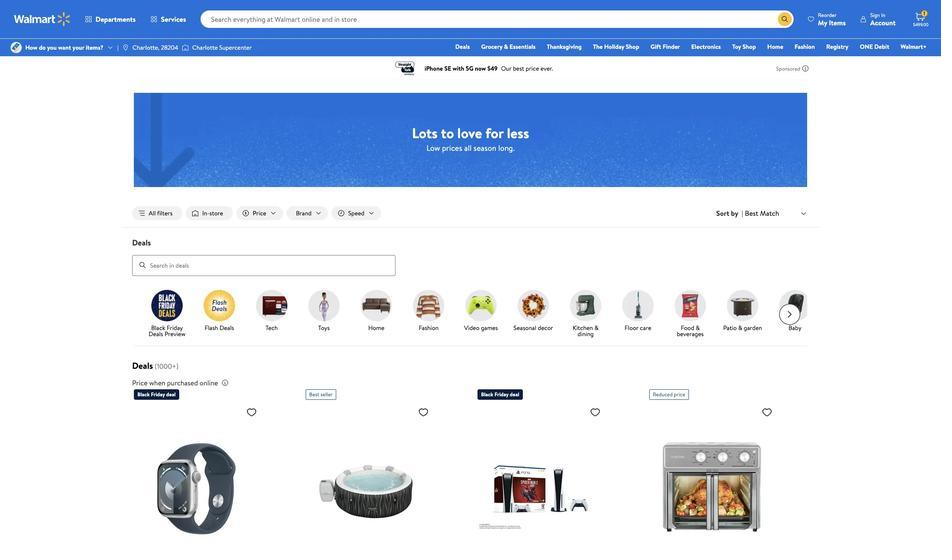 Task type: locate. For each thing, give the bounding box(es) containing it.
in-store button
[[186, 206, 233, 220]]

online
[[200, 378, 218, 388]]

 image left charlotte,
[[122, 44, 129, 51]]

fashion up sponsored
[[795, 42, 816, 51]]

 image left how
[[10, 42, 22, 53]]

 image for charlotte, 28204
[[122, 44, 129, 51]]

0 horizontal spatial black
[[138, 391, 150, 398]]

sign in to add to favorites list, playstation 5 disc console - marvel's spider-man 2 bundle image
[[591, 407, 601, 418]]

Search search field
[[201, 10, 794, 28]]

| inside sort and filter section element
[[743, 209, 744, 218]]

home up sponsored
[[768, 42, 784, 51]]

flash deals
[[205, 324, 234, 332]]

speed button
[[332, 206, 381, 220]]

0 vertical spatial home link
[[764, 42, 788, 52]]

0 vertical spatial price
[[253, 209, 267, 218]]

2 horizontal spatial friday
[[495, 391, 509, 398]]

deals left grocery on the right of the page
[[456, 42, 470, 51]]

walmart+
[[902, 42, 928, 51]]

lots to love for less low prices all season long.
[[412, 123, 530, 153]]

one debit link
[[857, 42, 894, 52]]

0 vertical spatial best
[[746, 209, 759, 218]]

floor care link
[[616, 290, 661, 333]]

& inside the patio & garden link
[[739, 324, 743, 332]]

sort by |
[[717, 209, 744, 218]]

& inside grocery & essentials link
[[504, 42, 509, 51]]

1 horizontal spatial friday
[[167, 324, 183, 332]]

for
[[486, 123, 504, 143]]

shop right holiday
[[626, 42, 640, 51]]

you
[[47, 43, 57, 52]]

| right items?
[[117, 43, 119, 52]]

deals up "when"
[[132, 360, 153, 372]]

sign in to add to favorites list, apple watch series 9 gps 41mm silver aluminum case with storm blue sport band - s/m image
[[247, 407, 257, 418]]

patio
[[724, 324, 738, 332]]

video games link
[[459, 290, 504, 333]]

0 horizontal spatial deal
[[166, 391, 176, 398]]

deals
[[456, 42, 470, 51], [132, 238, 151, 248], [220, 324, 234, 332], [149, 330, 163, 339], [132, 360, 153, 372]]

price
[[253, 209, 267, 218], [132, 378, 148, 388]]

1 black friday deal from the left
[[138, 391, 176, 398]]

speed
[[349, 209, 365, 218]]

season
[[474, 143, 497, 153]]

28204
[[161, 43, 178, 52]]

1 horizontal spatial home link
[[764, 42, 788, 52]]

holiday
[[605, 42, 625, 51]]

grocery & essentials
[[482, 42, 536, 51]]

0 vertical spatial |
[[117, 43, 119, 52]]

baby image
[[780, 290, 811, 322]]

tech link
[[249, 290, 295, 333]]

black friday deals preview
[[149, 324, 186, 339]]

1 horizontal spatial shop
[[743, 42, 757, 51]]

& right dining
[[595, 324, 599, 332]]

legal information image
[[222, 380, 229, 387]]

black friday deal for playstation 5 disc console - marvel's spider-man 2 bundle image at the right bottom of the page
[[481, 391, 520, 398]]

supercenter
[[219, 43, 252, 52]]

1 horizontal spatial price
[[253, 209, 267, 218]]

items
[[830, 18, 847, 27]]

electronics link
[[688, 42, 726, 52]]

0 horizontal spatial price
[[132, 378, 148, 388]]

toys
[[319, 324, 330, 332]]

black friday deal
[[138, 391, 176, 398], [481, 391, 520, 398]]

home down home image
[[369, 324, 385, 332]]

floor
[[625, 324, 639, 332]]

sort
[[717, 209, 730, 218]]

toys image
[[309, 290, 340, 322]]

& for beverages
[[696, 324, 700, 332]]

1 vertical spatial home link
[[354, 290, 399, 333]]

fashion
[[795, 42, 816, 51], [419, 324, 439, 332]]

& right patio
[[739, 324, 743, 332]]

0 horizontal spatial shop
[[626, 42, 640, 51]]

2 deal from the left
[[510, 391, 520, 398]]

garden
[[744, 324, 763, 332]]

1 vertical spatial best
[[309, 391, 320, 398]]

gift
[[651, 42, 662, 51]]

items?
[[86, 43, 103, 52]]

0 horizontal spatial  image
[[10, 42, 22, 53]]

1 vertical spatial fashion
[[419, 324, 439, 332]]

my
[[819, 18, 828, 27]]

price when purchased online
[[132, 378, 218, 388]]

fashion image
[[413, 290, 445, 322]]

& right food
[[696, 324, 700, 332]]

& right grocery on the right of the page
[[504, 42, 509, 51]]

shop right toy
[[743, 42, 757, 51]]

next slide for chipmodulewithimages list image
[[780, 304, 801, 325]]

 image right 28204
[[182, 43, 189, 52]]

0 horizontal spatial home
[[369, 324, 385, 332]]

1 vertical spatial price
[[132, 378, 148, 388]]

price inside dropdown button
[[253, 209, 267, 218]]

1 horizontal spatial |
[[743, 209, 744, 218]]

0 horizontal spatial home link
[[354, 290, 399, 333]]

1 horizontal spatial black
[[151, 324, 165, 332]]

one debit
[[861, 42, 890, 51]]

black
[[151, 324, 165, 332], [138, 391, 150, 398], [481, 391, 494, 398]]

departments
[[96, 14, 136, 24]]

price button
[[236, 206, 283, 220]]

Search in deals search field
[[132, 255, 396, 276]]

0 horizontal spatial best
[[309, 391, 320, 398]]

fashion down fashion image
[[419, 324, 439, 332]]

sign
[[871, 11, 881, 19]]

0 horizontal spatial fashion
[[419, 324, 439, 332]]

deals inside black friday deals preview
[[149, 330, 163, 339]]

services
[[161, 14, 186, 24]]

tech
[[266, 324, 278, 332]]

0 vertical spatial fashion link
[[792, 42, 820, 52]]

best for best match
[[746, 209, 759, 218]]

1 horizontal spatial deal
[[510, 391, 520, 398]]

playstation 5 disc console - marvel's spider-man 2 bundle image
[[478, 404, 605, 549]]

brand button
[[287, 206, 328, 220]]

friday
[[167, 324, 183, 332], [151, 391, 165, 398], [495, 391, 509, 398]]

(1000+)
[[155, 362, 179, 371]]

baby link
[[773, 290, 818, 333]]

deals right "flash"
[[220, 324, 234, 332]]

1 horizontal spatial black friday deal
[[481, 391, 520, 398]]

|
[[117, 43, 119, 52], [743, 209, 744, 218]]

&
[[504, 42, 509, 51], [595, 324, 599, 332], [696, 324, 700, 332], [739, 324, 743, 332]]

deal for playstation 5 disc console - marvel's spider-man 2 bundle image at the right bottom of the page
[[510, 391, 520, 398]]

& for essentials
[[504, 42, 509, 51]]

best inside dropdown button
[[746, 209, 759, 218]]

sponsored
[[777, 65, 801, 72]]

best left seller
[[309, 391, 320, 398]]

 image for charlotte supercenter
[[182, 43, 189, 52]]

preview
[[165, 330, 186, 339]]

| right by
[[743, 209, 744, 218]]

price right store
[[253, 209, 267, 218]]

0 horizontal spatial fashion link
[[406, 290, 452, 333]]

in-store
[[202, 209, 223, 218]]

0 vertical spatial home
[[768, 42, 784, 51]]

Deals search field
[[122, 238, 820, 276]]

lots
[[412, 123, 438, 143]]

2 horizontal spatial black
[[481, 391, 494, 398]]

& for garden
[[739, 324, 743, 332]]

your
[[73, 43, 84, 52]]

brand
[[296, 209, 312, 218]]

friday inside black friday deals preview
[[167, 324, 183, 332]]

black inside black friday deals preview
[[151, 324, 165, 332]]

price
[[675, 391, 686, 398]]

2 horizontal spatial  image
[[182, 43, 189, 52]]

2 black friday deal from the left
[[481, 391, 520, 398]]

search image
[[139, 262, 146, 269]]

& inside food & beverages
[[696, 324, 700, 332]]

0 horizontal spatial |
[[117, 43, 119, 52]]

0 vertical spatial fashion
[[795, 42, 816, 51]]

deals left the preview
[[149, 330, 163, 339]]

home
[[768, 42, 784, 51], [369, 324, 385, 332]]

fashion link
[[792, 42, 820, 52], [406, 290, 452, 333]]

floorcare image
[[623, 290, 654, 322]]

best right by
[[746, 209, 759, 218]]

long.
[[499, 143, 515, 153]]

by
[[732, 209, 739, 218]]

 image
[[10, 42, 22, 53], [182, 43, 189, 52], [122, 44, 129, 51]]

deals inside deals search field
[[132, 238, 151, 248]]

price left "when"
[[132, 378, 148, 388]]

in-
[[202, 209, 210, 218]]

search icon image
[[782, 16, 789, 23]]

1 horizontal spatial  image
[[122, 44, 129, 51]]

deal
[[166, 391, 176, 398], [510, 391, 520, 398]]

1 deal from the left
[[166, 391, 176, 398]]

0 horizontal spatial friday
[[151, 391, 165, 398]]

saluspa 77" x 26" hollywood 240 gal. inflatable hot tub with led lights, 104f max temperature image
[[306, 404, 433, 549]]

food & beverages link
[[668, 290, 714, 339]]

1 vertical spatial |
[[743, 209, 744, 218]]

account
[[871, 18, 897, 27]]

gift finder
[[651, 42, 681, 51]]

all
[[149, 209, 156, 218]]

1 horizontal spatial best
[[746, 209, 759, 218]]

kitchen & dining link
[[564, 290, 609, 339]]

sign in account
[[871, 11, 897, 27]]

best match
[[746, 209, 780, 218]]

sort and filter section element
[[122, 199, 820, 227]]

seasonal decor link
[[511, 290, 557, 333]]

reduced price
[[653, 391, 686, 398]]

deals up search 'image'
[[132, 238, 151, 248]]

$499.00
[[914, 21, 929, 28]]

0 horizontal spatial black friday deal
[[138, 391, 176, 398]]

in
[[882, 11, 886, 19]]

want
[[58, 43, 71, 52]]

apple watch series 9 gps 41mm silver aluminum case with storm blue sport band - s/m image
[[134, 404, 261, 549]]

deal for apple watch series 9 gps 41mm silver aluminum case with storm blue sport band - s/m 'image'
[[166, 391, 176, 398]]

& inside kitchen & dining
[[595, 324, 599, 332]]



Task type: describe. For each thing, give the bounding box(es) containing it.
how do you want your items?
[[25, 43, 103, 52]]

1 vertical spatial home
[[369, 324, 385, 332]]

1 horizontal spatial home
[[768, 42, 784, 51]]

do
[[39, 43, 46, 52]]

decor
[[538, 324, 554, 332]]

when
[[149, 378, 166, 388]]

floor care
[[625, 324, 652, 332]]

price for price
[[253, 209, 267, 218]]

purchased
[[167, 378, 198, 388]]

filters
[[157, 209, 173, 218]]

baby
[[789, 324, 802, 332]]

deals link
[[452, 42, 474, 52]]

price for price when purchased online
[[132, 378, 148, 388]]

thanksgiving
[[547, 42, 582, 51]]

deals inside deals link
[[456, 42, 470, 51]]

black for apple watch series 9 gps 41mm silver aluminum case with storm blue sport band - s/m 'image'
[[138, 391, 150, 398]]

food
[[682, 324, 695, 332]]

black for playstation 5 disc console - marvel's spider-man 2 bundle image at the right bottom of the page
[[481, 391, 494, 398]]

kalorik maxx 26 quart air fryer oven, stainless steel, a large chicken, 26-quart capacity image
[[650, 404, 777, 549]]

kitchen
[[573, 324, 594, 332]]

beverages
[[678, 330, 704, 339]]

home image
[[361, 290, 392, 322]]

sign in to add to favorites list, saluspa 77" x 26" hollywood 240 gal. inflatable hot tub with led lights, 104f max temperature image
[[419, 407, 429, 418]]

1 horizontal spatial fashion
[[795, 42, 816, 51]]

flash deals image
[[204, 290, 235, 322]]

toy shop
[[733, 42, 757, 51]]

best seller
[[309, 391, 333, 398]]

charlotte supercenter
[[192, 43, 252, 52]]

food & beverages
[[678, 324, 704, 339]]

black friday deals preview link
[[144, 290, 190, 339]]

tech image
[[256, 290, 288, 322]]

reorder
[[819, 11, 837, 19]]

services button
[[143, 9, 194, 30]]

patio & garden image
[[728, 290, 759, 322]]

flash
[[205, 324, 218, 332]]

gift finder link
[[647, 42, 685, 52]]

kitchen and dining image
[[571, 290, 602, 322]]

registry
[[827, 42, 849, 51]]

grocery
[[482, 42, 503, 51]]

clear search field text image
[[768, 16, 775, 23]]

video
[[465, 324, 480, 332]]

to
[[441, 123, 454, 143]]

1 vertical spatial fashion link
[[406, 290, 452, 333]]

finder
[[663, 42, 681, 51]]

charlotte, 28204
[[133, 43, 178, 52]]

1 horizontal spatial fashion link
[[792, 42, 820, 52]]

charlotte
[[192, 43, 218, 52]]

low
[[427, 143, 441, 153]]

match
[[761, 209, 780, 218]]

prices
[[442, 143, 463, 153]]

toy
[[733, 42, 742, 51]]

one
[[861, 42, 874, 51]]

deals inside flash deals link
[[220, 324, 234, 332]]

reduced
[[653, 391, 673, 398]]

toy shop link
[[729, 42, 761, 52]]

love
[[458, 123, 483, 143]]

grocery & essentials link
[[478, 42, 540, 52]]

debit
[[875, 42, 890, 51]]

toys link
[[302, 290, 347, 333]]

flash deals link
[[197, 290, 242, 333]]

kitchen & dining
[[573, 324, 599, 339]]

games
[[481, 324, 498, 332]]

how
[[25, 43, 37, 52]]

Walmart Site-Wide search field
[[201, 10, 794, 28]]

all filters
[[149, 209, 173, 218]]

all filters button
[[132, 206, 182, 220]]

essentials
[[510, 42, 536, 51]]

the
[[594, 42, 603, 51]]

walmart+ link
[[898, 42, 932, 52]]

friday for playstation 5 disc console - marvel's spider-man 2 bundle image at the right bottom of the page
[[495, 391, 509, 398]]

video games
[[465, 324, 498, 332]]

deals (1000+)
[[132, 360, 179, 372]]

all
[[465, 143, 472, 153]]

black friday deals image
[[151, 290, 183, 322]]

sign in to add to favorites list, kalorik maxx 26 quart air fryer oven, stainless steel, a large chicken, 26-quart capacity image
[[763, 407, 773, 418]]

1 $499.00
[[914, 10, 929, 28]]

dining
[[578, 330, 594, 339]]

& for dining
[[595, 324, 599, 332]]

the holiday shop link
[[590, 42, 644, 52]]

seasonal decor image
[[518, 290, 550, 322]]

food & beverages image
[[675, 290, 707, 322]]

2 shop from the left
[[743, 42, 757, 51]]

best match button
[[744, 208, 810, 219]]

electronics
[[692, 42, 722, 51]]

friday for apple watch series 9 gps 41mm silver aluminum case with storm blue sport band - s/m 'image'
[[151, 391, 165, 398]]

best for best seller
[[309, 391, 320, 398]]

thanksgiving link
[[543, 42, 586, 52]]

1 shop from the left
[[626, 42, 640, 51]]

video games image
[[466, 290, 497, 322]]

departments button
[[78, 9, 143, 30]]

store
[[210, 209, 223, 218]]

walmart image
[[14, 12, 71, 26]]

lots to love for less. low prices all season long. image
[[134, 93, 808, 187]]

seasonal decor
[[514, 324, 554, 332]]

 image for how do you want your items?
[[10, 42, 22, 53]]

black friday deal for apple watch series 9 gps 41mm silver aluminum case with storm blue sport band - s/m 'image'
[[138, 391, 176, 398]]

patio & garden
[[724, 324, 763, 332]]



Task type: vqa. For each thing, say whether or not it's contained in the screenshot.
1st Removal from the left
no



